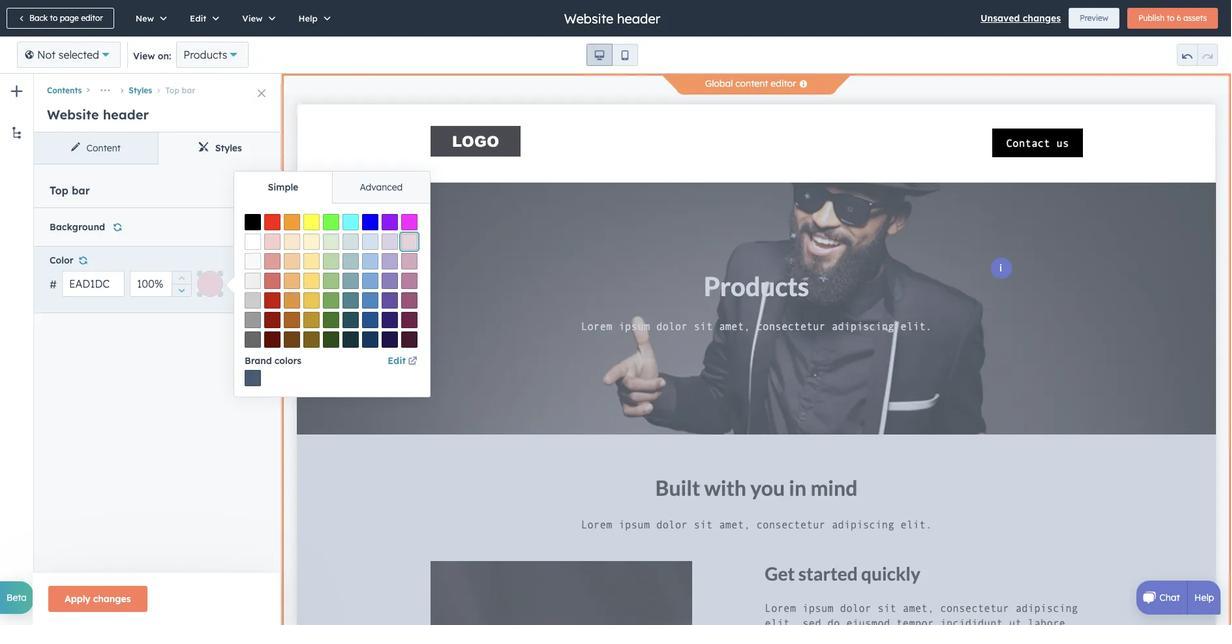 Task type: vqa. For each thing, say whether or not it's contained in the screenshot.
Color at the left top of page
yes



Task type: locate. For each thing, give the bounding box(es) containing it.
0 horizontal spatial view
[[133, 50, 155, 62]]

products
[[184, 48, 227, 61]]

view for view on:
[[133, 50, 155, 62]]

edit inside 'button'
[[190, 13, 206, 23]]

navigation
[[34, 74, 282, 100]]

#8e7cc3, 100 opacity image
[[382, 273, 398, 289]]

1 horizontal spatial website
[[564, 10, 614, 26]]

1 horizontal spatial help
[[1194, 592, 1214, 604]]

1 horizontal spatial edit
[[388, 355, 406, 367]]

1 horizontal spatial website header
[[564, 10, 660, 26]]

#
[[50, 278, 57, 291]]

changes right apply
[[93, 593, 131, 605]]

top bar down on:
[[165, 85, 195, 95]]

0 horizontal spatial editor
[[81, 13, 103, 23]]

#000000, 100 opacity image
[[245, 214, 261, 230]]

#ff0201, 100 opacity image
[[264, 214, 281, 230]]

1 horizontal spatial to
[[1167, 13, 1175, 23]]

top up background
[[50, 184, 69, 197]]

#f9cb9c, 100 opacity image
[[284, 253, 300, 269]]

1 vertical spatial website
[[47, 106, 99, 123]]

#ff00ff, 100 opacity image
[[401, 214, 418, 230]]

1 horizontal spatial styles
[[215, 142, 242, 154]]

to for back
[[50, 13, 58, 23]]

top bar button
[[152, 85, 195, 95]]

changes for apply changes
[[93, 593, 131, 605]]

help right chat at bottom right
[[1194, 592, 1214, 604]]

back to page editor button
[[7, 8, 114, 29]]

0 vertical spatial help
[[298, 13, 318, 23]]

#f1c233, 100 opacity image
[[303, 292, 320, 309]]

view left on:
[[133, 50, 155, 62]]

unsaved
[[981, 12, 1020, 24]]

not selected button
[[17, 42, 121, 68]]

styles inside tab list
[[215, 142, 242, 154]]

#a64d79, 100 opacity image
[[401, 292, 418, 309]]

#3d85c6, 100 opacity image
[[362, 292, 378, 309]]

back to page editor
[[29, 13, 103, 23]]

styles
[[129, 85, 152, 95], [215, 142, 242, 154]]

0 horizontal spatial edit
[[190, 13, 206, 23]]

1 vertical spatial view
[[133, 50, 155, 62]]

0 horizontal spatial bar
[[72, 184, 90, 197]]

editor
[[81, 13, 103, 23], [771, 78, 796, 89]]

tab list up #00ff03, 100 opacity image
[[234, 172, 430, 204]]

#274e13, 100 opacity image
[[323, 331, 339, 348]]

global content editor
[[705, 78, 796, 89]]

0 horizontal spatial top bar
[[50, 184, 90, 197]]

1 vertical spatial bar
[[72, 184, 90, 197]]

changes right the unsaved
[[1023, 12, 1061, 24]]

to inside 'group'
[[1167, 13, 1175, 23]]

#9fc5e8, 100 opacity image
[[362, 253, 378, 269]]

tab list down top bar button
[[34, 132, 282, 164]]

0 vertical spatial editor
[[81, 13, 103, 23]]

0 vertical spatial website header
[[564, 10, 660, 26]]

0 vertical spatial view
[[242, 13, 263, 23]]

bar down products
[[182, 85, 195, 95]]

1 vertical spatial styles
[[215, 142, 242, 154]]

changes
[[1023, 12, 1061, 24], [93, 593, 131, 605]]

#d0e0e3, 100 opacity image
[[343, 234, 359, 250]]

edit inside tab panel
[[388, 355, 406, 367]]

edit button
[[176, 0, 229, 37]]

1 horizontal spatial changes
[[1023, 12, 1061, 24]]

#e69138, 100 opacity image
[[284, 292, 300, 309]]

#b6d7a8, 100 opacity image
[[323, 253, 339, 269]]

unsaved changes button
[[981, 10, 1061, 26], [981, 10, 1061, 26]]

top bar
[[165, 85, 195, 95], [50, 184, 90, 197]]

styles button
[[116, 85, 152, 95]]

1 horizontal spatial top
[[165, 85, 179, 95]]

#a2c4c9, 100 opacity image
[[343, 253, 359, 269]]

top bar up background
[[50, 184, 90, 197]]

0 horizontal spatial header
[[103, 106, 149, 123]]

0 horizontal spatial styles
[[129, 85, 152, 95]]

bar
[[182, 85, 195, 95], [72, 184, 90, 197]]

to left the 6
[[1167, 13, 1175, 23]]

edit
[[190, 13, 206, 23], [388, 355, 406, 367]]

1 vertical spatial editor
[[771, 78, 796, 89]]

to inside button
[[50, 13, 58, 23]]

0 vertical spatial bar
[[182, 85, 195, 95]]

1 horizontal spatial bar
[[182, 85, 195, 95]]

to right back
[[50, 13, 58, 23]]

1 horizontal spatial top bar
[[165, 85, 195, 95]]

#ffe599, 100 opacity image
[[303, 253, 320, 269]]

website
[[564, 10, 614, 26], [47, 106, 99, 123]]

view button
[[229, 0, 285, 37]]

help right the view button
[[298, 13, 318, 23]]

0 horizontal spatial changes
[[93, 593, 131, 605]]

edit left link opens in a new window icon
[[388, 355, 406, 367]]

#f4cccc, 100 opacity image
[[264, 234, 281, 250]]

link opens in a new window image
[[408, 357, 417, 367]]

1 vertical spatial top bar
[[50, 184, 90, 197]]

changes inside button
[[93, 593, 131, 605]]

bar up background
[[72, 184, 90, 197]]

website header
[[564, 10, 660, 26], [47, 106, 149, 123]]

color
[[50, 255, 73, 266]]

#7f6001, 100 opacity image
[[303, 331, 320, 348]]

global
[[705, 78, 733, 89]]

view on:
[[133, 50, 171, 62]]

editor right page
[[81, 13, 103, 23]]

#660000, 100 opacity image
[[264, 331, 281, 348]]

preview button
[[1069, 8, 1120, 29]]

contents button
[[47, 85, 82, 95]]

editor right content
[[771, 78, 796, 89]]

1 vertical spatial website header
[[47, 106, 149, 123]]

#741b47, 100 opacity image
[[401, 312, 418, 328]]

0 vertical spatial styles
[[129, 85, 152, 95]]

1 vertical spatial header
[[103, 106, 149, 123]]

simple link
[[234, 172, 332, 203]]

None text field
[[62, 271, 125, 297]]

help inside help button
[[298, 13, 318, 23]]

1 horizontal spatial view
[[242, 13, 263, 23]]

#0600ff, 100 opacity image
[[362, 214, 378, 230]]

0 horizontal spatial to
[[50, 13, 58, 23]]

link opens in a new window image
[[408, 357, 417, 367]]

0 vertical spatial website
[[564, 10, 614, 26]]

2 to from the left
[[1167, 13, 1175, 23]]

0 vertical spatial changes
[[1023, 12, 1061, 24]]

view inside the view button
[[242, 13, 263, 23]]

group
[[1127, 8, 1218, 29], [587, 44, 638, 66], [1177, 44, 1218, 66], [172, 271, 191, 297]]

tab panel
[[234, 203, 430, 397]]

tab list
[[34, 132, 282, 164], [234, 172, 430, 204]]

styles link
[[158, 132, 282, 164]]

view
[[242, 13, 263, 23], [133, 50, 155, 62]]

background
[[50, 221, 105, 233]]

#fff2cc, 100 opacity image
[[303, 234, 320, 250]]

top
[[165, 85, 179, 95], [50, 184, 69, 197]]

editor inside back to page editor button
[[81, 13, 103, 23]]

0 vertical spatial header
[[617, 10, 660, 26]]

0 horizontal spatial help
[[298, 13, 318, 23]]

#ffff04, 100 opacity image
[[303, 214, 320, 230]]

#e06666, 100 opacity image
[[264, 273, 281, 289]]

#c27ba0, 100 opacity image
[[401, 273, 418, 289]]

0 vertical spatial top bar
[[165, 85, 195, 95]]

0 horizontal spatial top
[[50, 184, 69, 197]]

1 to from the left
[[50, 13, 58, 23]]

#073763, 100 opacity image
[[362, 331, 378, 348]]

#45818e, 100 opacity image
[[343, 292, 359, 309]]

0 vertical spatial tab list
[[34, 132, 282, 164]]

#4c1130, 100 opacity image
[[401, 331, 418, 348]]

edit up products
[[190, 13, 206, 23]]

1 vertical spatial tab list
[[234, 172, 430, 204]]

0 horizontal spatial website header
[[47, 106, 149, 123]]

header
[[617, 10, 660, 26], [103, 106, 149, 123]]

1 vertical spatial changes
[[93, 593, 131, 605]]

apply changes
[[65, 593, 131, 605]]

0 vertical spatial edit
[[190, 13, 206, 23]]

navigation containing contents
[[34, 74, 282, 100]]

1 vertical spatial edit
[[388, 355, 406, 367]]

top down on:
[[165, 85, 179, 95]]

#ffffff, 100 opacity image
[[245, 234, 261, 250]]

to
[[50, 13, 58, 23], [1167, 13, 1175, 23]]

view right edit 'button'
[[242, 13, 263, 23]]

#674ea7, 100 opacity image
[[382, 292, 398, 309]]

apply changes button
[[48, 586, 147, 612]]

selected
[[59, 48, 99, 61]]

#bf9002, 100 opacity image
[[303, 312, 320, 328]]

help
[[298, 13, 318, 23], [1194, 592, 1214, 604]]

6
[[1177, 13, 1181, 23]]



Task type: describe. For each thing, give the bounding box(es) containing it.
#d9d2e9, 100 opacity image
[[382, 234, 398, 250]]

edit link
[[388, 353, 420, 369]]

help button
[[285, 0, 340, 37]]

#666666, 100 opacity image
[[245, 331, 261, 348]]

back
[[29, 13, 48, 23]]

#351c75, 100 opacity image
[[382, 312, 398, 328]]

publish
[[1138, 13, 1165, 23]]

not selected
[[37, 48, 99, 61]]

#d5a6bd, 100 opacity image
[[401, 253, 418, 269]]

tab list containing simple
[[234, 172, 430, 204]]

#ead1dc, 100 opacity image
[[401, 234, 418, 250]]

advanced
[[360, 181, 403, 193]]

#76a5af, 100 opacity image
[[343, 273, 359, 289]]

#134f5c, 100 opacity image
[[343, 312, 359, 328]]

#6fa8dc, 100 opacity image
[[362, 273, 378, 289]]

brand
[[245, 355, 272, 367]]

beta
[[7, 592, 27, 604]]

#b4a7d6, 100 opacity image
[[382, 253, 398, 269]]

publish to 6 assets
[[1138, 13, 1207, 23]]

#ffd966, 100 opacity image
[[303, 273, 320, 289]]

#fafafa, 100 opacity image
[[245, 253, 261, 269]]

0 vertical spatial top
[[165, 85, 179, 95]]

#ff9902, 100 opacity image
[[284, 214, 300, 230]]

unsaved changes
[[981, 12, 1061, 24]]

on:
[[158, 50, 171, 62]]

changes for unsaved changes
[[1023, 12, 1061, 24]]

top bar inside navigation
[[165, 85, 195, 95]]

content
[[87, 142, 121, 154]]

group containing publish to
[[1127, 8, 1218, 29]]

1 vertical spatial help
[[1194, 592, 1214, 604]]

brand colors
[[245, 355, 302, 367]]

#0c343d, 100 opacity image
[[343, 331, 359, 348]]

page
[[60, 13, 79, 23]]

advanced link
[[332, 172, 430, 203]]

#fce5cd, 100 opacity image
[[284, 234, 300, 250]]

close image
[[258, 89, 266, 97]]

#69a84f, 100 opacity image
[[323, 292, 339, 309]]

#93c47d, 100 opacity image
[[323, 273, 339, 289]]

to for publish
[[1167, 13, 1175, 23]]

#990100, 100 opacity image
[[264, 312, 281, 328]]

#783f04, 100 opacity image
[[284, 331, 300, 348]]

new button
[[122, 0, 176, 37]]

#eeeeee, 100 opacity image
[[245, 273, 261, 289]]

chat
[[1160, 592, 1180, 604]]

products button
[[176, 42, 249, 68]]

0 horizontal spatial website
[[47, 106, 99, 123]]

#37761d, 100 opacity image
[[323, 312, 339, 328]]

#b45f06, 100 opacity image
[[284, 312, 300, 328]]

background button
[[50, 208, 266, 246]]

1 horizontal spatial header
[[617, 10, 660, 26]]

tab panel containing brand colors
[[234, 203, 430, 397]]

opacity input text field
[[130, 271, 192, 297]]

#999999, 100 opacity image
[[245, 312, 261, 328]]

beta button
[[0, 581, 33, 614]]

view for view
[[242, 13, 263, 23]]

#425b76, 100 opacity image
[[245, 370, 261, 386]]

#00ff03, 100 opacity image
[[323, 214, 339, 230]]

apply
[[65, 593, 90, 605]]

new
[[135, 13, 154, 23]]

preview
[[1080, 13, 1108, 23]]

assets
[[1183, 13, 1207, 23]]

#00ffff, 100 opacity image
[[343, 214, 359, 230]]

styles inside navigation
[[129, 85, 152, 95]]

contents
[[47, 85, 82, 95]]

#0c5394, 100 opacity image
[[362, 312, 378, 328]]

caret image
[[256, 221, 264, 234]]

1 horizontal spatial editor
[[771, 78, 796, 89]]

colors
[[275, 355, 302, 367]]

#f6b26b, 100 opacity image
[[284, 273, 300, 289]]

tab list containing content
[[34, 132, 282, 164]]

#cccccc, 100 opacity image
[[245, 292, 261, 309]]

#9a00ff, 100 opacity image
[[382, 214, 398, 230]]

not
[[37, 48, 56, 61]]

#20124d, 100 opacity image
[[382, 331, 398, 348]]

simple
[[268, 181, 298, 193]]

#d9ead3, 100 opacity image
[[323, 234, 339, 250]]

content
[[735, 78, 768, 89]]

#ea9999, 100 opacity image
[[264, 253, 281, 269]]

#cfe2f3, 100 opacity image
[[362, 234, 378, 250]]

#cc0201, 100 opacity image
[[264, 292, 281, 309]]

1 vertical spatial top
[[50, 184, 69, 197]]

content link
[[34, 132, 158, 164]]



